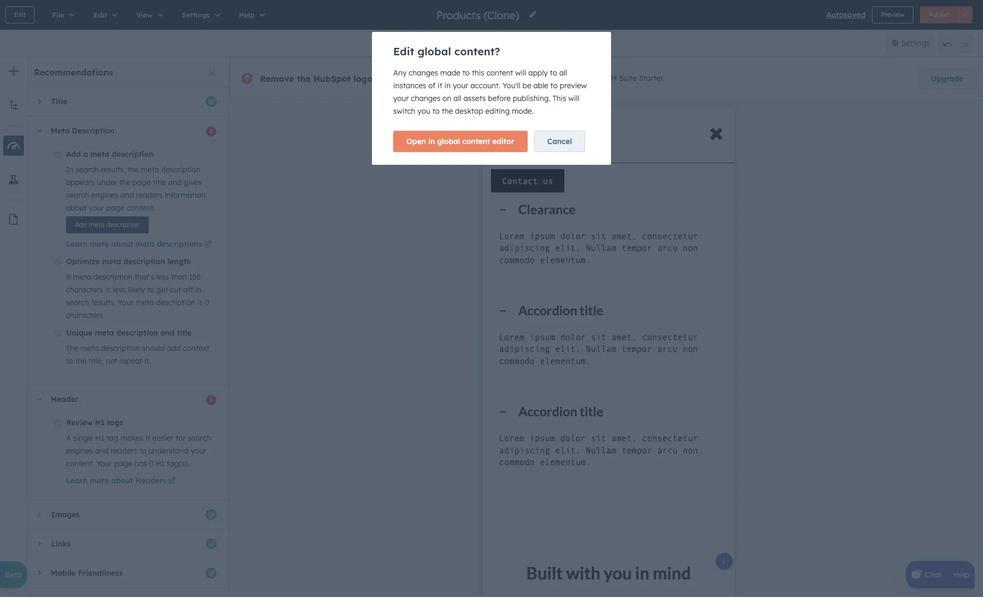 Task type: vqa. For each thing, say whether or not it's contained in the screenshot.
Edit Global Content?
yes



Task type: locate. For each thing, give the bounding box(es) containing it.
0 vertical spatial h1
[[95, 418, 105, 427]]

1 vertical spatial a
[[66, 433, 71, 443]]

and down tag
[[95, 446, 109, 456]]

0 vertical spatial it
[[438, 81, 443, 90]]

made
[[441, 68, 461, 78]]

1 vertical spatial changes
[[411, 94, 441, 103]]

open in global content editor
[[407, 137, 515, 146]]

autosaved
[[827, 10, 866, 20]]

0 vertical spatial global
[[418, 45, 451, 58]]

1 horizontal spatial your
[[118, 298, 134, 307]]

it.
[[144, 356, 151, 366]]

the
[[297, 73, 311, 84], [442, 106, 453, 116], [128, 165, 139, 174], [119, 178, 131, 187], [75, 356, 86, 366]]

preview
[[560, 81, 587, 90]]

0 vertical spatial content.
[[127, 203, 155, 213]]

0 vertical spatial your
[[118, 298, 134, 307]]

1 vertical spatial learn
[[66, 476, 87, 485]]

readers down makes in the bottom left of the page
[[111, 446, 137, 456]]

h1
[[95, 418, 105, 427], [95, 433, 104, 443], [156, 459, 165, 468]]

to inside a meta description that's less than 155 characters is less likely to get cut off in search results. your meta description is 0 characters.
[[147, 285, 154, 295]]

caret image inside the header dropdown button
[[36, 398, 43, 401]]

page
[[133, 178, 151, 187], [107, 203, 125, 213], [114, 459, 132, 468]]

content up you'll
[[487, 68, 513, 78]]

155
[[189, 272, 201, 282]]

on
[[443, 94, 452, 103]]

None text field
[[527, 34, 567, 52]]

1 horizontal spatial it
[[438, 81, 443, 90]]

the down on
[[442, 106, 453, 116]]

meta description button
[[28, 116, 218, 145]]

page right under on the left top of the page
[[133, 178, 151, 187]]

about left headers
[[111, 476, 133, 485]]

page up add meta description
[[107, 203, 125, 213]]

content. up learn more about meta descriptions link
[[127, 203, 155, 213]]

0 vertical spatial readers
[[136, 190, 163, 200]]

to right apply
[[550, 68, 557, 78]]

help
[[954, 570, 970, 580]]

0 vertical spatial 0
[[205, 298, 209, 307]]

1 vertical spatial your
[[96, 459, 112, 468]]

2 vertical spatial in
[[195, 285, 202, 295]]

description up not
[[101, 343, 140, 353]]

your
[[118, 298, 134, 307], [96, 459, 112, 468]]

0 horizontal spatial all
[[454, 94, 462, 103]]

review
[[66, 418, 93, 427]]

to down the
[[66, 356, 73, 366]]

0 horizontal spatial group
[[468, 34, 510, 52]]

editing
[[486, 106, 510, 116]]

to right able
[[551, 81, 558, 90]]

caret image for meta description
[[36, 129, 43, 132]]

page up learn more about headers link
[[114, 459, 132, 468]]

your inside 'in search results, the meta description appears under the page title and gives search engines and readers information about your page content.'
[[89, 203, 104, 213]]

changes up the you
[[411, 94, 441, 103]]

upgrade link
[[919, 68, 977, 89]]

meta up the optimize
[[89, 221, 105, 229]]

will down "preview"
[[569, 94, 580, 103]]

2 vertical spatial h1
[[156, 459, 165, 468]]

changes
[[409, 68, 438, 78], [411, 94, 441, 103]]

0 vertical spatial about
[[66, 203, 87, 213]]

add inside add meta description button
[[75, 221, 87, 229]]

description inside button
[[106, 221, 140, 229]]

headers
[[135, 476, 167, 485]]

1 vertical spatial content
[[463, 137, 490, 146]]

1 a from the top
[[66, 272, 71, 282]]

a single h1 tag makes it easier for search engines and readers to understand your content. your page has 0 h1 tag(s).
[[66, 433, 211, 468]]

link opens in a new window image
[[204, 241, 212, 249], [204, 241, 212, 249], [168, 477, 176, 485]]

meta up title,
[[81, 343, 99, 353]]

2 vertical spatial about
[[111, 476, 133, 485]]

length
[[168, 257, 191, 266]]

be
[[523, 81, 532, 90]]

caret image left meta
[[36, 129, 43, 132]]

1 vertical spatial page
[[107, 203, 125, 213]]

content inside any changes made to this content will apply to all instances of it in your account. you'll be able to preview your changes on all assets before publishing. this will switch you to the desktop editing mode.
[[487, 68, 513, 78]]

0 vertical spatial a
[[66, 272, 71, 282]]

engines down single at the left bottom of the page
[[66, 446, 93, 456]]

0 vertical spatial add
[[66, 149, 81, 159]]

0 horizontal spatial it
[[146, 433, 150, 443]]

2 caret image from the top
[[36, 398, 43, 401]]

the
[[66, 343, 78, 353]]

the meta description should add context to the title, not repeat it.
[[66, 343, 209, 366]]

title up information on the top
[[153, 178, 166, 187]]

0 inside a single h1 tag makes it easier for search engines and readers to understand your content. your page has 0 h1 tag(s).
[[149, 459, 154, 468]]

it inside any changes made to this content will apply to all instances of it in your account. you'll be able to preview your changes on all assets before publishing. this will switch you to the desktop editing mode.
[[438, 81, 443, 90]]

settings button
[[887, 34, 935, 52]]

content left editor
[[463, 137, 490, 146]]

0 vertical spatial engines
[[91, 190, 118, 200]]

2 horizontal spatial in
[[445, 81, 451, 90]]

edit
[[393, 45, 414, 58]]

description up gives
[[161, 165, 200, 174]]

in inside button
[[429, 137, 435, 146]]

the left title,
[[75, 356, 86, 366]]

your up add meta description
[[89, 203, 104, 213]]

1 horizontal spatial will
[[569, 94, 580, 103]]

publish
[[929, 11, 951, 19]]

title up add
[[177, 328, 192, 338]]

readers
[[136, 190, 163, 200], [111, 446, 137, 456]]

a
[[66, 272, 71, 282], [66, 433, 71, 443]]

global up made
[[418, 45, 451, 58]]

1 vertical spatial is
[[197, 298, 203, 307]]

a up the 'characters'
[[66, 272, 71, 282]]

1 vertical spatial it
[[146, 433, 150, 443]]

learn more about headers
[[66, 476, 167, 485]]

1 vertical spatial readers
[[111, 446, 137, 456]]

a left single at the left bottom of the page
[[66, 433, 71, 443]]

will up be
[[516, 68, 527, 78]]

off
[[183, 285, 193, 295]]

under
[[97, 178, 117, 187]]

content inside button
[[463, 137, 490, 146]]

to inside a single h1 tag makes it easier for search engines and readers to understand your content. your page has 0 h1 tag(s).
[[139, 446, 147, 456]]

readers left information on the top
[[136, 190, 163, 200]]

1 vertical spatial engines
[[66, 446, 93, 456]]

1 horizontal spatial less
[[156, 272, 169, 282]]

learn down single at the left bottom of the page
[[66, 476, 87, 485]]

2 vertical spatial page
[[114, 459, 132, 468]]

changes up of
[[409, 68, 438, 78]]

to left 'this'
[[463, 68, 470, 78]]

content. down single at the left bottom of the page
[[66, 459, 94, 468]]

1 vertical spatial in
[[429, 137, 435, 146]]

the right the 'results,' on the top left of page
[[128, 165, 139, 174]]

starter.
[[639, 73, 665, 83]]

add for add a meta description
[[66, 149, 81, 159]]

0 horizontal spatial title
[[153, 178, 166, 187]]

all right on
[[454, 94, 462, 103]]

h1 down understand on the left bottom of page
[[156, 459, 165, 468]]

1 vertical spatial about
[[111, 239, 133, 249]]

more
[[90, 239, 109, 249], [90, 476, 109, 485]]

readers inside 'in search results, the meta description appears under the page title and gives search engines and readers information about your page content.'
[[136, 190, 163, 200]]

more down add meta description button
[[90, 239, 109, 249]]

title
[[153, 178, 166, 187], [177, 328, 192, 338]]

your up "learn more about headers"
[[96, 459, 112, 468]]

meta down the learn more about meta descriptions
[[102, 257, 121, 266]]

learn up the optimize
[[66, 239, 87, 249]]

in right the off
[[195, 285, 202, 295]]

meta inside the meta description should add context to the title, not repeat it.
[[81, 343, 99, 353]]

2 more from the top
[[90, 476, 109, 485]]

single
[[73, 433, 93, 443]]

h1 left tag
[[95, 433, 104, 443]]

1 horizontal spatial 0
[[205, 298, 209, 307]]

your up switch
[[393, 94, 409, 103]]

2 learn from the top
[[66, 476, 87, 485]]

meta right unique
[[95, 328, 114, 338]]

1 learn from the top
[[66, 239, 87, 249]]

your down made
[[453, 81, 469, 90]]

0 vertical spatial will
[[516, 68, 527, 78]]

page inside a single h1 tag makes it easier for search engines and readers to understand your content. your page has 0 h1 tag(s).
[[114, 459, 132, 468]]

1 horizontal spatial content.
[[127, 203, 155, 213]]

caret image for header
[[36, 398, 43, 401]]

1 vertical spatial 0
[[149, 459, 154, 468]]

apply
[[529, 68, 548, 78]]

optimize
[[66, 257, 100, 266]]

it inside a single h1 tag makes it easier for search engines and readers to understand your content. your page has 0 h1 tag(s).
[[146, 433, 150, 443]]

search down appears
[[66, 190, 89, 200]]

search inside a single h1 tag makes it easier for search engines and readers to understand your content. your page has 0 h1 tag(s).
[[188, 433, 211, 443]]

group
[[468, 34, 510, 52], [940, 34, 973, 52]]

is up results.
[[105, 285, 111, 295]]

1 vertical spatial global
[[437, 137, 460, 146]]

1 more from the top
[[90, 239, 109, 249]]

tags
[[107, 418, 123, 427]]

of
[[429, 81, 436, 90]]

the right remove
[[297, 73, 311, 84]]

global inside open in global content editor button
[[437, 137, 460, 146]]

in inside a meta description that's less than 155 characters is less likely to get cut off in search results. your meta description is 0 characters.
[[195, 285, 202, 295]]

publish button
[[920, 6, 960, 23]]

search right the for in the left bottom of the page
[[188, 433, 211, 443]]

context
[[183, 343, 209, 353]]

desktop
[[455, 106, 484, 116]]

description down cut
[[156, 298, 195, 307]]

a for a single h1 tag makes it easier for search engines and readers to understand your content. your page has 0 h1 tag(s).
[[66, 433, 71, 443]]

0 horizontal spatial content.
[[66, 459, 94, 468]]

group down publish 'group'
[[940, 34, 973, 52]]

None field
[[435, 8, 523, 22]]

meta up optimize meta description length
[[135, 239, 155, 249]]

0 horizontal spatial 0
[[149, 459, 154, 468]]

caret image
[[36, 129, 43, 132], [36, 398, 43, 401]]

0 vertical spatial caret image
[[36, 129, 43, 132]]

1 vertical spatial caret image
[[36, 398, 43, 401]]

to up "has" at left
[[139, 446, 147, 456]]

more down tag
[[90, 476, 109, 485]]

description up the meta description should add context to the title, not repeat it.
[[116, 328, 158, 338]]

than
[[171, 272, 187, 282]]

about down appears
[[66, 203, 87, 213]]

in up on
[[445, 81, 451, 90]]

0 vertical spatial more
[[90, 239, 109, 249]]

a inside a meta description that's less than 155 characters is less likely to get cut off in search results. your meta description is 0 characters.
[[66, 272, 71, 282]]

1 horizontal spatial group
[[940, 34, 973, 52]]

0 vertical spatial in
[[445, 81, 451, 90]]

and inside a single h1 tag makes it easier for search engines and readers to understand your content. your page has 0 h1 tag(s).
[[95, 446, 109, 456]]

add left 'a'
[[66, 149, 81, 159]]

group up 'this'
[[468, 34, 510, 52]]

description up the learn more about meta descriptions
[[106, 221, 140, 229]]

2 a from the top
[[66, 433, 71, 443]]

more for learn more about headers
[[90, 476, 109, 485]]

autosaved button
[[827, 9, 866, 21]]

search inside a meta description that's less than 155 characters is less likely to get cut off in search results. your meta description is 0 characters.
[[66, 298, 89, 307]]

a meta description that's less than 155 characters is less likely to get cut off in search results. your meta description is 0 characters.
[[66, 272, 209, 320]]

0 vertical spatial learn
[[66, 239, 87, 249]]

content?
[[455, 45, 501, 58]]

your right understand on the left bottom of page
[[191, 446, 206, 456]]

add
[[167, 343, 181, 353]]

1 vertical spatial title
[[177, 328, 192, 338]]

add up the optimize
[[75, 221, 87, 229]]

1 horizontal spatial in
[[429, 137, 435, 146]]

your right the from
[[399, 73, 419, 84]]

beta button
[[0, 561, 27, 588]]

in right open
[[429, 137, 435, 146]]

global right open
[[437, 137, 460, 146]]

any changes made to this content will apply to all instances of it in your account. you'll be able to preview your changes on all assets before publishing. this will switch you to the desktop editing mode.
[[393, 68, 587, 116]]

in
[[66, 165, 74, 174]]

before
[[488, 94, 511, 103]]

0
[[205, 298, 209, 307], [149, 459, 154, 468]]

1 vertical spatial all
[[454, 94, 462, 103]]

0 vertical spatial is
[[105, 285, 111, 295]]

1 vertical spatial add
[[75, 221, 87, 229]]

1 horizontal spatial all
[[560, 68, 568, 78]]

it right of
[[438, 81, 443, 90]]

you'll
[[503, 81, 521, 90]]

meta right the 'results,' on the top left of page
[[141, 165, 159, 174]]

link opens in a new window image inside learn more about headers link
[[168, 477, 176, 485]]

is down 155
[[197, 298, 203, 307]]

less left the likely
[[113, 285, 126, 295]]

hubspot
[[314, 73, 351, 84]]

and up add
[[160, 328, 175, 338]]

meta right 'a'
[[90, 149, 109, 159]]

1 horizontal spatial is
[[197, 298, 203, 307]]

close image
[[209, 70, 215, 76]]

1 vertical spatial more
[[90, 476, 109, 485]]

about for review h1 tags
[[111, 476, 133, 485]]

it left the easier
[[146, 433, 150, 443]]

content
[[487, 68, 513, 78], [463, 137, 490, 146]]

0 vertical spatial title
[[153, 178, 166, 187]]

description inside the meta description should add context to the title, not repeat it.
[[101, 343, 140, 353]]

1 vertical spatial content.
[[66, 459, 94, 468]]

exit link
[[5, 6, 35, 23]]

link opens in a new window image
[[168, 477, 176, 485]]

engines down under on the left top of the page
[[91, 190, 118, 200]]

learn more about meta descriptions
[[66, 239, 202, 249]]

add a meta description
[[66, 149, 154, 159]]

about up optimize meta description length
[[111, 239, 133, 249]]

search down the 'characters'
[[66, 298, 89, 307]]

0 horizontal spatial in
[[195, 285, 202, 295]]

link opens in a new window image for add a meta description
[[204, 241, 212, 249]]

all
[[560, 68, 568, 78], [454, 94, 462, 103]]

1 vertical spatial less
[[113, 285, 126, 295]]

content. inside 'in search results, the meta description appears under the page title and gives search engines and readers information about your page content.'
[[127, 203, 155, 213]]

to left the get
[[147, 285, 154, 295]]

description
[[112, 149, 154, 159], [161, 165, 200, 174], [106, 221, 140, 229], [124, 257, 165, 266], [93, 272, 133, 282], [156, 298, 195, 307], [116, 328, 158, 338], [101, 343, 140, 353]]

about
[[66, 203, 87, 213], [111, 239, 133, 249], [111, 476, 133, 485]]

0 vertical spatial content
[[487, 68, 513, 78]]

h1 left tags
[[95, 418, 105, 427]]

1 caret image from the top
[[36, 129, 43, 132]]

your
[[399, 73, 419, 84], [453, 81, 469, 90], [393, 94, 409, 103], [89, 203, 104, 213], [191, 446, 206, 456]]

caret image inside meta description dropdown button
[[36, 129, 43, 132]]

your down the likely
[[118, 298, 134, 307]]

meta
[[90, 149, 109, 159], [141, 165, 159, 174], [89, 221, 105, 229], [135, 239, 155, 249], [102, 257, 121, 266], [73, 272, 91, 282], [136, 298, 154, 307], [95, 328, 114, 338], [81, 343, 99, 353]]

all up "preview"
[[560, 68, 568, 78]]

chat
[[925, 570, 942, 580]]

caret image left 'header'
[[36, 398, 43, 401]]

0 vertical spatial less
[[156, 272, 169, 282]]

less up the get
[[156, 272, 169, 282]]

0 horizontal spatial your
[[96, 459, 112, 468]]

a inside a single h1 tag makes it easier for search engines and readers to understand your content. your page has 0 h1 tag(s).
[[66, 433, 71, 443]]



Task type: describe. For each thing, give the bounding box(es) containing it.
characters.
[[66, 311, 105, 320]]

about inside 'in search results, the meta description appears under the page title and gives search engines and readers information about your page content.'
[[66, 203, 87, 213]]

editor
[[493, 137, 515, 146]]

link opens in a new window image for review h1 tags
[[168, 477, 176, 485]]

gives
[[184, 178, 202, 187]]

description
[[72, 126, 115, 136]]

pages.
[[457, 73, 485, 84]]

features
[[553, 73, 582, 83]]

for
[[176, 433, 186, 443]]

characters
[[66, 285, 103, 295]]

title,
[[89, 356, 104, 366]]

crm
[[601, 73, 617, 83]]

to inside the meta description should add context to the title, not repeat it.
[[66, 356, 73, 366]]

open in global content editor button
[[393, 131, 528, 152]]

meta inside 'in search results, the meta description appears under the page title and gives search engines and readers information about your page content.'
[[141, 165, 159, 174]]

descriptions
[[157, 239, 202, 249]]

unlock premium features with crm suite starter.
[[494, 73, 665, 83]]

a for a meta description that's less than 155 characters is less likely to get cut off in search results. your meta description is 0 characters.
[[66, 272, 71, 282]]

premium
[[520, 73, 551, 83]]

unique meta description and title
[[66, 328, 192, 338]]

easier
[[152, 433, 174, 443]]

learn for learn more about headers
[[66, 476, 87, 485]]

learn for learn more about meta descriptions
[[66, 239, 87, 249]]

search up appears
[[76, 165, 99, 174]]

meta
[[51, 126, 70, 136]]

0 vertical spatial page
[[133, 178, 151, 187]]

tag
[[106, 433, 118, 443]]

results,
[[101, 165, 126, 174]]

to right the you
[[433, 106, 440, 116]]

add for add meta description
[[75, 221, 87, 229]]

should
[[142, 343, 165, 353]]

header
[[51, 395, 78, 404]]

preview
[[882, 11, 905, 19]]

about for add a meta description
[[111, 239, 133, 249]]

add meta description button
[[66, 216, 149, 233]]

edit global content?
[[393, 45, 501, 58]]

account.
[[471, 81, 501, 90]]

learn more about headers link
[[66, 476, 178, 485]]

0 vertical spatial changes
[[409, 68, 438, 78]]

results.
[[91, 298, 116, 307]]

preview button
[[873, 6, 914, 23]]

tag(s).
[[167, 459, 189, 468]]

get
[[156, 285, 168, 295]]

cancel
[[548, 137, 572, 146]]

settings
[[902, 38, 930, 48]]

remove
[[260, 73, 294, 84]]

content. inside a single h1 tag makes it easier for search engines and readers to understand your content. your page has 0 h1 tag(s).
[[66, 459, 94, 468]]

1 vertical spatial h1
[[95, 433, 104, 443]]

1 vertical spatial will
[[569, 94, 580, 103]]

0 vertical spatial all
[[560, 68, 568, 78]]

in inside any changes made to this content will apply to all instances of it in your account. you'll be able to preview your changes on all assets before publishing. this will switch you to the desktop editing mode.
[[445, 81, 451, 90]]

meta down the likely
[[136, 298, 154, 307]]

meta inside add meta description button
[[89, 221, 105, 229]]

any
[[393, 68, 407, 78]]

and down the 'results,' on the top left of page
[[120, 190, 134, 200]]

suite
[[620, 73, 637, 83]]

0 horizontal spatial will
[[516, 68, 527, 78]]

your inside a meta description that's less than 155 characters is less likely to get cut off in search results. your meta description is 0 characters.
[[118, 298, 134, 307]]

able
[[534, 81, 549, 90]]

description down optimize meta description length
[[93, 272, 133, 282]]

your inside a single h1 tag makes it easier for search engines and readers to understand your content. your page has 0 h1 tag(s).
[[191, 446, 206, 456]]

recommendations
[[34, 67, 113, 78]]

learn more about meta descriptions link
[[66, 239, 214, 249]]

description up the that's
[[124, 257, 165, 266]]

engines inside a single h1 tag makes it easier for search engines and readers to understand your content. your page has 0 h1 tag(s).
[[66, 446, 93, 456]]

title inside 'in search results, the meta description appears under the page title and gives search engines and readers information about your page content.'
[[153, 178, 166, 187]]

optimize meta description length
[[66, 257, 191, 266]]

1 horizontal spatial title
[[177, 328, 192, 338]]

mode.
[[512, 106, 534, 116]]

engines inside 'in search results, the meta description appears under the page title and gives search engines and readers information about your page content.'
[[91, 190, 118, 200]]

1 group from the left
[[468, 34, 510, 52]]

understand
[[149, 446, 189, 456]]

the inside the meta description should add context to the title, not repeat it.
[[75, 356, 86, 366]]

information
[[165, 190, 206, 200]]

add meta description
[[75, 221, 140, 229]]

makes
[[121, 433, 144, 443]]

that's
[[135, 272, 154, 282]]

cut
[[170, 285, 181, 295]]

and up information on the top
[[168, 178, 182, 187]]

0 horizontal spatial is
[[105, 285, 111, 295]]

meta up the 'characters'
[[73, 272, 91, 282]]

you
[[418, 106, 431, 116]]

readers inside a single h1 tag makes it easier for search engines and readers to understand your content. your page has 0 h1 tag(s).
[[111, 446, 137, 456]]

meta description
[[51, 126, 115, 136]]

upgrade
[[932, 74, 964, 83]]

this
[[553, 94, 567, 103]]

from
[[376, 73, 396, 84]]

open
[[407, 137, 426, 146]]

description up the 'results,' on the top left of page
[[112, 149, 154, 159]]

the inside any changes made to this content will apply to all instances of it in your account. you'll be able to preview your changes on all assets before publishing. this will switch you to the desktop editing mode.
[[442, 106, 453, 116]]

remove the hubspot logo from your website pages.
[[260, 73, 485, 84]]

0 horizontal spatial less
[[113, 285, 126, 295]]

assets
[[464, 94, 486, 103]]

this
[[472, 68, 485, 78]]

cancel button
[[534, 131, 586, 152]]

has
[[134, 459, 147, 468]]

not
[[106, 356, 117, 366]]

logo
[[354, 73, 373, 84]]

the down the 'results,' on the top left of page
[[119, 178, 131, 187]]

0 inside a meta description that's less than 155 characters is less likely to get cut off in search results. your meta description is 0 characters.
[[205, 298, 209, 307]]

appears
[[66, 178, 95, 187]]

likely
[[128, 285, 145, 295]]

2 group from the left
[[940, 34, 973, 52]]

publishing.
[[513, 94, 551, 103]]

a
[[83, 149, 88, 159]]

your inside a single h1 tag makes it easier for search engines and readers to understand your content. your page has 0 h1 tag(s).
[[96, 459, 112, 468]]

description inside 'in search results, the meta description appears under the page title and gives search engines and readers information about your page content.'
[[161, 165, 200, 174]]

more for learn more about meta descriptions
[[90, 239, 109, 249]]

publish group
[[920, 6, 973, 23]]

header button
[[28, 385, 218, 414]]

instances
[[393, 81, 427, 90]]

in search results, the meta description appears under the page title and gives search engines and readers information about your page content.
[[66, 165, 206, 213]]

with
[[584, 73, 599, 83]]

exit
[[14, 11, 26, 19]]

website
[[422, 73, 454, 84]]

unique
[[66, 328, 93, 338]]

unlock
[[494, 73, 518, 83]]

switch
[[393, 106, 416, 116]]



